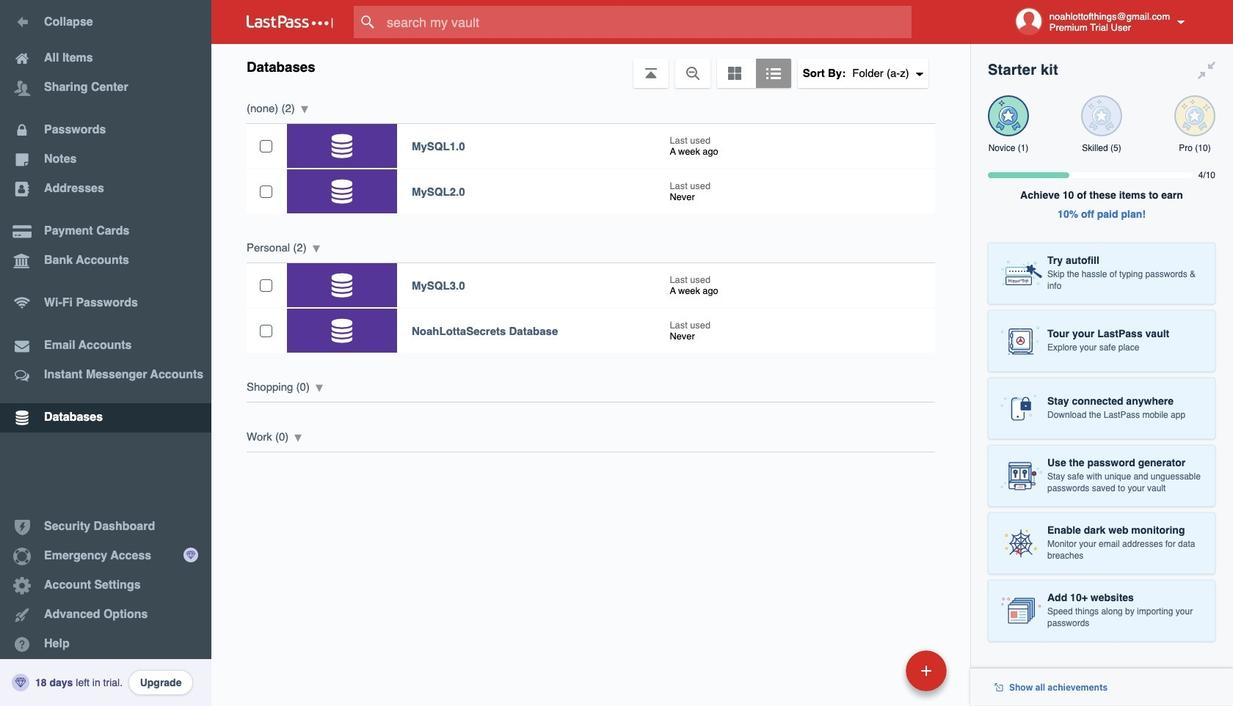 Task type: describe. For each thing, give the bounding box(es) containing it.
new item navigation
[[805, 647, 956, 707]]

main navigation navigation
[[0, 0, 211, 707]]

new item element
[[805, 650, 952, 692]]



Task type: locate. For each thing, give the bounding box(es) containing it.
search my vault text field
[[354, 6, 940, 38]]

vault options navigation
[[211, 44, 971, 88]]

Search search field
[[354, 6, 940, 38]]

lastpass image
[[247, 15, 333, 29]]



Task type: vqa. For each thing, say whether or not it's contained in the screenshot.
Vault options navigation
yes



